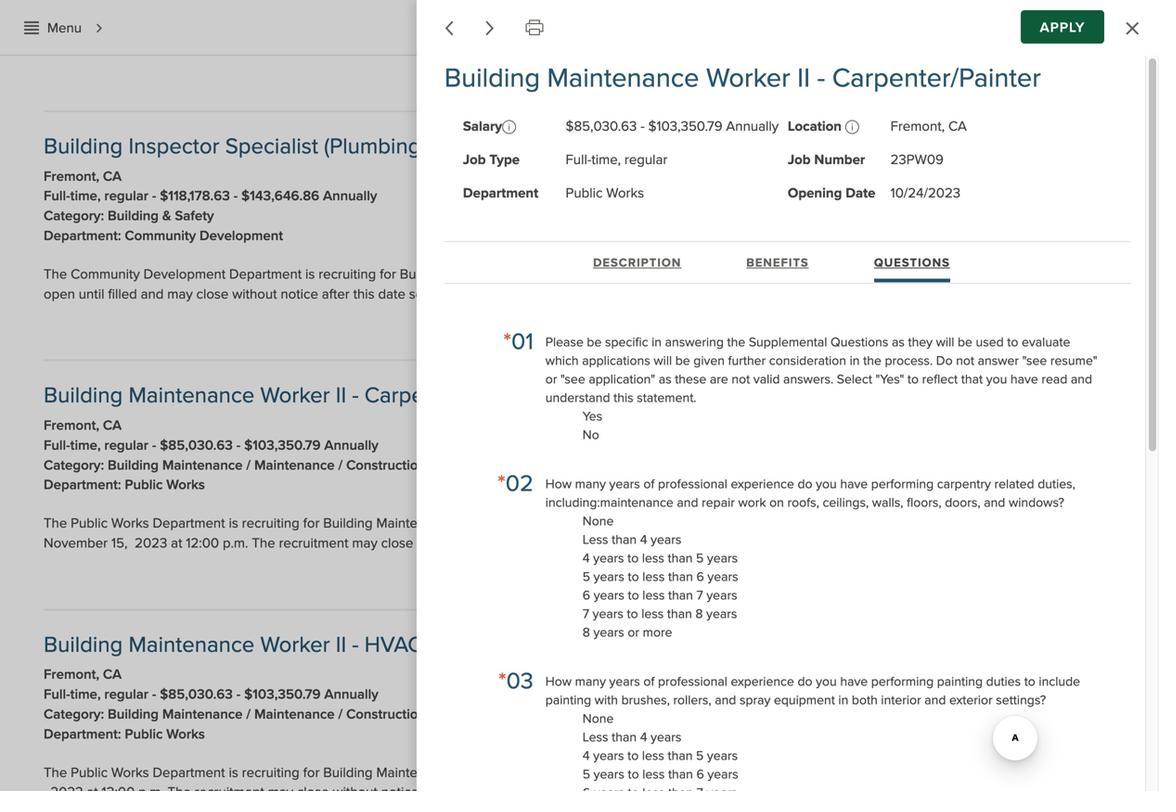 Task type: vqa. For each thing, say whether or not it's contained in the screenshot.
ago
yes



Task type: locate. For each thing, give the bounding box(es) containing it.
carpenter/painter down 01
[[365, 383, 538, 410]]

trades up including:maintenance
[[605, 457, 647, 474]]

professional inside how many years of professional experience do you have performing painting duties to include painting with brushes, rollers, and spray equipment in both interior and exterior settings?
[[658, 674, 728, 690]]

2 vertical spatial will
[[654, 353, 672, 369]]

for for building inspector specialist (plumbing)
[[380, 266, 396, 283]]

1 category: from the top
[[44, 208, 104, 225]]

0 vertical spatial questions
[[874, 256, 950, 270]]

2 professional from the top
[[658, 674, 728, 690]]

questions inside "please be specific in answering the supplemental questions as they will be used to evaluate which applications will be given further consideration in the process. do not answer "see resume" or "see application" as these are not valid answers. select "yes" to reflect that you have read and understand this statement. yes no"
[[831, 335, 889, 350]]

the
[[44, 17, 67, 34], [779, 17, 803, 34], [44, 266, 67, 283], [901, 266, 924, 283], [44, 515, 67, 532], [879, 515, 903, 532], [44, 765, 67, 782], [809, 765, 832, 782]]

building maintenance worker ii - carpenter/painter fremont, ca full-time, regular - $85,030.63 - $103,350.79 annually category: building maintenance / maintenance / construction maintenance / construction trades department: public works
[[44, 383, 647, 494]]

annually inside "building maintenance worker ii - hvac fremont, ca full-time, regular - $85,030.63 - $103,350.79 annually category: building maintenance / maintenance / construction maintenance / construction trades department: public works"
[[324, 686, 379, 704]]

you up equipment
[[816, 674, 837, 690]]

xs image
[[24, 20, 39, 35]]

of
[[876, 17, 888, 34], [644, 477, 655, 492], [976, 515, 988, 532], [644, 674, 655, 690], [906, 765, 917, 782]]

2 horizontal spatial first
[[906, 515, 928, 532]]

1 vertical spatial professional
[[658, 674, 728, 690]]

experience inside how many years of professional experience do you have performing painting duties to include painting with brushes, rollers, and spray equipment in both interior and exterior settings?
[[731, 674, 795, 690]]

trades left rollers,
[[605, 706, 647, 724]]

4 down the carpenter/painter.
[[583, 551, 590, 567]]

ago
[[1082, 67, 1102, 82]]

have up both
[[840, 674, 868, 690]]

01
[[512, 328, 534, 356]]

1 none from the top
[[583, 514, 614, 529]]

opportunities
[[531, 19, 668, 36]]

2 vertical spatial in
[[839, 693, 849, 709]]

"see down evaluate
[[1023, 353, 1047, 369]]

experience up spray
[[731, 674, 795, 690]]

duties
[[986, 674, 1021, 690]]

category: inside building inspector specialist (plumbing) fremont, ca full-time, regular - $118,178.63 - $143,646.86 annually category: building & safety department: community development
[[44, 208, 104, 225]]

brochure up 'building maintenance worker ii - carpenter/painter'
[[703, 17, 776, 34]]

2 vertical spatial have
[[840, 674, 868, 690]]

or up brushes,
[[628, 625, 640, 641]]

1 vertical spatial "see
[[561, 372, 585, 387]]

performing inside how many years of professional experience do you have performing painting duties to include painting with brushes, rollers, and spray equipment in both interior and exterior settings?
[[871, 674, 934, 690]]

0 horizontal spatial not
[[732, 372, 750, 387]]

first
[[807, 17, 829, 34], [906, 515, 928, 532], [836, 765, 858, 782]]

0 horizontal spatial carpenter/painter
[[365, 383, 538, 410]]

1 vertical spatial less
[[583, 730, 609, 746]]

please
[[546, 335, 584, 350]]

1 vertical spatial $103,350.79
[[244, 437, 321, 454]]

first down both
[[836, 765, 858, 782]]

annually down building maintenance worker ii - carpenter/painter link at the left
[[324, 437, 379, 454]]

do for ceilings,
[[798, 477, 813, 492]]

annually inside building inspector specialist (plumbing) fremont, ca full-time, regular - $118,178.63 - $143,646.86 annually category: building & safety department: community development
[[323, 188, 377, 205]]

building
[[403, 17, 453, 34], [445, 62, 540, 95], [44, 133, 123, 160], [108, 208, 159, 225], [400, 266, 449, 283], [44, 383, 123, 410], [108, 457, 159, 474], [323, 515, 373, 532], [44, 632, 123, 659], [108, 706, 159, 724], [323, 765, 373, 782]]

have inside how many years of professional experience do you have performing carpentry related duties, including:maintenance and repair work on roofs, ceilings, walls, floors, doors, and windows? none less than 4 years 4 years to less than 5 years 5 years to less than 6 years 6 years to less than 7 years 7 years to less than 8 years 8 years or more
[[840, 477, 868, 492]]

chevron right image
[[91, 20, 108, 37]]

2 performing from the top
[[871, 674, 934, 690]]

tab list
[[593, 251, 997, 283]]

is
[[309, 17, 319, 34], [969, 17, 978, 34], [305, 266, 315, 283], [229, 515, 238, 532], [1068, 515, 1078, 532], [229, 765, 238, 782], [998, 765, 1007, 782]]

application"
[[589, 372, 655, 387]]

2 experience from the top
[[731, 674, 795, 690]]

i/ii.
[[517, 17, 534, 34]]

job left opportunities at top
[[491, 19, 525, 36]]

1 vertical spatial will
[[936, 335, 955, 350]]

be left used
[[958, 335, 973, 350]]

building maintenance worker ii - hvac link
[[44, 632, 423, 659]]

will down answering
[[654, 353, 672, 369]]

1 many from the top
[[575, 477, 606, 492]]

2 vertical spatial $103,350.79
[[244, 686, 321, 704]]

have inside "please be specific in answering the supplemental questions as they will be used to evaluate which applications will be given further consideration in the process. do not answer "see resume" or "see application" as these are not valid answers. select "yes" to reflect that you have read and understand this statement. yes no"
[[1011, 372, 1039, 387]]

2 less from the top
[[583, 730, 609, 746]]

1 vertical spatial do
[[798, 674, 813, 690]]

professional for brushes,
[[658, 674, 728, 690]]

experience for and
[[731, 674, 795, 690]]

$85,030.63 inside "building maintenance worker ii - hvac fremont, ca full-time, regular - $85,030.63 - $103,350.79 annually category: building maintenance / maintenance / construction maintenance / construction trades department: public works"
[[160, 686, 233, 704]]

6 down rollers,
[[697, 767, 704, 783]]

professional inside how many years of professional experience do you have performing carpentry related duties, including:maintenance and repair work on roofs, ceilings, walls, floors, doors, and windows? none less than 4 years 4 years to less than 5 years 5 years to less than 6 years 6 years to less than 7 years 7 years to less than 8 years 8 years or more
[[658, 477, 728, 492]]

1 vertical spatial 6
[[583, 588, 590, 604]]

applications up application"
[[582, 353, 651, 369]]

view right hvac.
[[567, 765, 600, 782]]

$103,350.79 down building maintenance worker ii - hvac 'link'
[[244, 686, 321, 704]]

view down including:maintenance
[[638, 515, 670, 532]]

3 department: from the top
[[44, 726, 121, 743]]

1 vertical spatial department:
[[44, 477, 121, 494]]

7
[[697, 588, 703, 604], [583, 607, 589, 622]]

have inside how many years of professional experience do you have performing painting duties to include painting with brushes, rollers, and spray equipment in both interior and exterior settings?
[[840, 674, 868, 690]]

2 vertical spatial you
[[816, 674, 837, 690]]

as up process.
[[892, 335, 905, 350]]

how
[[546, 477, 572, 492], [546, 674, 572, 690]]

in
[[652, 335, 662, 350], [850, 353, 860, 369], [839, 693, 849, 709]]

carpenter/painter for building maintenance worker ii - carpenter/painter fremont, ca full-time, regular - $85,030.63 - $103,350.79 annually category: building maintenance / maintenance / construction maintenance / construction trades department: public works
[[365, 383, 538, 410]]

worker for building maintenance worker ii - carpenter/painter fremont, ca full-time, regular - $85,030.63 - $103,350.79 annually category: building maintenance / maintenance / construction maintenance / construction trades department: public works
[[260, 383, 330, 410]]

$85,030.63 - $103,350.79 annually
[[566, 118, 779, 135]]

related
[[995, 477, 1035, 492]]

worker for building maintenance worker ii - hvac fremont, ca full-time, regular - $85,030.63 - $103,350.79 annually category: building maintenance / maintenance / construction maintenance / construction trades department: public works
[[260, 632, 330, 659]]

0 vertical spatial specialist
[[225, 133, 318, 160]]

annually down hvac on the bottom
[[324, 686, 379, 704]]

0 vertical spatial category:
[[44, 208, 104, 225]]

annually down (plumbing)
[[323, 188, 377, 205]]

more inside how many years of professional experience do you have performing carpentry related duties, including:maintenance and repair work on roofs, ceilings, walls, floors, doors, and windows? none less than 4 years 4 years to less than 5 years 5 years to less than 6 years 6 years to less than 7 years 7 years to less than 8 years 8 years or more
[[643, 625, 673, 641]]

statement.
[[637, 390, 697, 406]]

for for building maintenance worker ii - hvac
[[303, 765, 320, 782]]

full- inside "building maintenance worker ii - hvac fremont, ca full-time, regular - $85,030.63 - $103,350.79 annually category: building maintenance / maintenance / construction maintenance / construction trades department: public works"
[[44, 686, 70, 704]]

2 vertical spatial review
[[862, 765, 902, 782]]

1 do from the top
[[798, 477, 813, 492]]

than
[[1010, 67, 1033, 82], [612, 532, 637, 548], [668, 551, 693, 567], [668, 569, 693, 585], [668, 588, 693, 604], [667, 607, 692, 622], [612, 730, 637, 746], [668, 749, 693, 764], [668, 767, 693, 783]]

performing
[[871, 477, 934, 492], [871, 674, 934, 690]]

be up these
[[676, 353, 690, 369]]

ceilings,
[[823, 495, 869, 511]]

5
[[696, 551, 704, 567], [583, 569, 590, 585], [696, 749, 704, 764], [583, 767, 590, 783]]

professional up rollers,
[[658, 674, 728, 690]]

many inside how many years of professional experience do you have performing carpentry related duties, including:maintenance and repair work on roofs, ceilings, walls, floors, doors, and windows? none less than 4 years 4 years to less than 5 years 5 years to less than 6 years 6 years to less than 7 years 7 years to less than 8 years 8 years or more
[[575, 477, 606, 492]]

0 vertical spatial first
[[807, 17, 829, 34]]

0 vertical spatial development
[[144, 17, 226, 34]]

1 vertical spatial first
[[906, 515, 928, 532]]

less inside the 'none less than 4 years 4 years to less than 5 years 5 years to less than 6 years'
[[583, 730, 609, 746]]

-
[[818, 62, 826, 95], [641, 118, 645, 135], [152, 188, 156, 205], [234, 188, 238, 205], [352, 383, 359, 410], [152, 437, 156, 454], [236, 437, 241, 454], [516, 515, 520, 532], [352, 632, 359, 659], [152, 686, 156, 704], [236, 686, 241, 704], [516, 765, 520, 782]]

our left benefits link at the top right of page
[[695, 266, 724, 283]]

"see up understand
[[561, 372, 585, 387]]

questions up "select" at the top of page
[[831, 335, 889, 350]]

will up do
[[936, 335, 955, 350]]

1 horizontal spatial in
[[839, 693, 849, 709]]

department: for hvac
[[44, 726, 121, 743]]

ii inside building maintenance worker ii - carpenter/painter fremont, ca full-time, regular - $85,030.63 - $103,350.79 annually category: building maintenance / maintenance / construction maintenance / construction trades department: public works
[[336, 383, 346, 410]]

0 vertical spatial have
[[1011, 372, 1039, 387]]

in left both
[[839, 693, 849, 709]]

applications
[[892, 17, 965, 34], [582, 353, 651, 369], [992, 515, 1065, 532], [921, 765, 994, 782]]

yes
[[583, 409, 603, 425]]

1 trades from the top
[[605, 457, 647, 474]]

have for carpentry
[[840, 477, 868, 492]]

works inside building maintenance worker ii - carpenter/painter fremont, ca full-time, regular - $85,030.63 - $103,350.79 annually category: building maintenance / maintenance / construction maintenance / construction trades department: public works
[[166, 477, 205, 494]]

fremont,
[[891, 118, 945, 135], [44, 168, 99, 185], [44, 417, 99, 434], [44, 667, 99, 684]]

carpenter/painter for building maintenance worker ii - carpenter/painter
[[833, 62, 1041, 95]]

0 vertical spatial department:
[[44, 227, 121, 245]]

0 vertical spatial performing
[[871, 477, 934, 492]]

1 how from the top
[[546, 477, 572, 492]]

have left read
[[1011, 372, 1039, 387]]

answer
[[978, 353, 1019, 369]]

0 horizontal spatial specialist
[[225, 133, 318, 160]]

evaluate
[[1022, 335, 1071, 350]]

and
[[1071, 372, 1093, 387], [677, 495, 699, 511], [984, 495, 1006, 511], [715, 693, 736, 709], [925, 693, 946, 709]]

how inside how many years of professional experience do you have performing painting duties to include painting with brushes, rollers, and spray equipment in both interior and exterior settings?
[[546, 674, 572, 690]]

2 how from the top
[[546, 674, 572, 690]]

windows?
[[1009, 495, 1065, 511]]

further
[[728, 353, 766, 369]]

fremont, inside building maintenance worker ii - carpenter/painter fremont, ca full-time, regular - $85,030.63 - $103,350.79 annually category: building maintenance / maintenance / construction maintenance / construction trades department: public works
[[44, 417, 99, 434]]

performing for carpentry
[[871, 477, 934, 492]]

performing up walls,
[[871, 477, 934, 492]]

many up with
[[575, 674, 606, 690]]

none down with
[[583, 711, 614, 727]]

0 vertical spatial professional
[[658, 477, 728, 492]]

2 none from the top
[[583, 711, 614, 727]]

2 trades from the top
[[605, 706, 647, 724]]

experience for roofs,
[[731, 477, 795, 492]]

category:
[[44, 208, 104, 225], [44, 457, 104, 474], [44, 706, 104, 724]]

0 vertical spatial 7
[[697, 588, 703, 604]]

you inside how many years of professional experience do you have performing carpentry related duties, including:maintenance and repair work on roofs, ceilings, walls, floors, doors, and windows? none less than 4 years 4 years to less than 5 years 5 years to less than 6 years 6 years to less than 7 years 7 years to less than 8 years 8 years or more
[[816, 477, 837, 492]]

the up "yes"
[[863, 353, 882, 369]]

1 vertical spatial more
[[643, 625, 673, 641]]

1 horizontal spatial will
[[936, 335, 955, 350]]

$118,178.63
[[160, 188, 230, 205]]

or down which at the left of the page
[[546, 372, 557, 387]]

2 vertical spatial $85,030.63
[[160, 686, 233, 704]]

job inside header element
[[491, 19, 525, 36]]

1 horizontal spatial or
[[628, 625, 640, 641]]

how right 02
[[546, 477, 572, 492]]

department: inside building maintenance worker ii - carpenter/painter fremont, ca full-time, regular - $85,030.63 - $103,350.79 annually category: building maintenance / maintenance / construction maintenance / construction trades department: public works
[[44, 477, 121, 494]]

not down further
[[732, 372, 750, 387]]

$103,350.79 inside building maintenance worker ii - carpenter/painter fremont, ca full-time, regular - $85,030.63 - $103,350.79 annually category: building maintenance / maintenance / construction maintenance / construction trades department: public works
[[244, 437, 321, 454]]

"yes"
[[876, 372, 904, 387]]

our
[[574, 17, 603, 34], [695, 266, 724, 283], [674, 515, 703, 532], [603, 765, 632, 782]]

1 vertical spatial carpenter/painter
[[365, 383, 538, 410]]

date
[[846, 185, 876, 202]]

3 category: from the top
[[44, 706, 104, 724]]

fremont, inside building inspector specialist (plumbing) fremont, ca full-time, regular - $118,178.63 - $143,646.86 annually category: building & safety department: community development
[[44, 168, 99, 185]]

worker inside "building maintenance worker ii - hvac fremont, ca full-time, regular - $85,030.63 - $103,350.79 annually category: building maintenance / maintenance / construction maintenance / construction trades department: public works"
[[260, 632, 330, 659]]

the public works department is recruiting for building maintenance worker ii - hvac. view our recruitment brochure the first review of applications is  november 15
[[44, 765, 1092, 782]]

have for painting
[[840, 674, 868, 690]]

brochure down spray
[[732, 765, 805, 782]]

1 vertical spatial not
[[732, 372, 750, 387]]

0 horizontal spatial as
[[659, 372, 672, 387]]

job for job opportunities
[[491, 19, 525, 36]]

0 horizontal spatial job
[[463, 151, 486, 168]]

2 department: from the top
[[44, 477, 121, 494]]

1 horizontal spatial first
[[836, 765, 858, 782]]

2 horizontal spatial will
[[1001, 266, 1021, 283]]

our down repair
[[674, 515, 703, 532]]

not
[[956, 353, 975, 369], [732, 372, 750, 387]]

performing inside how many years of professional experience do you have performing carpentry related duties, including:maintenance and repair work on roofs, ceilings, walls, floors, doors, and windows? none less than 4 years 4 years to less than 5 years 5 years to less than 6 years 6 years to less than 7 years 7 years to less than 8 years 8 years or more
[[871, 477, 934, 492]]

1 less from the top
[[583, 532, 609, 548]]

painting left with
[[546, 693, 591, 709]]

1 horizontal spatial job
[[491, 19, 525, 36]]

include
[[1039, 674, 1081, 690]]

recruitment
[[607, 17, 699, 34], [728, 266, 820, 283], [706, 515, 799, 532], [636, 765, 728, 782]]

1 vertical spatial performing
[[871, 674, 934, 690]]

experience inside how many years of professional experience do you have performing carpentry related duties, including:maintenance and repair work on roofs, ceilings, walls, floors, doors, and windows? none less than 4 years 4 years to less than 5 years 5 years to less than 6 years 6 years to less than 7 years 7 years to less than 8 years 8 years or more
[[731, 477, 795, 492]]

and right interior
[[925, 693, 946, 709]]

time, inside "building maintenance worker ii - hvac fremont, ca full-time, regular - $85,030.63 - $103,350.79 annually category: building maintenance / maintenance / construction maintenance / construction trades department: public works"
[[70, 686, 101, 704]]

specialist up the $143,646.86
[[225, 133, 318, 160]]

2 vertical spatial development
[[144, 266, 226, 283]]

2 many from the top
[[575, 674, 606, 690]]

floors,
[[907, 495, 942, 511]]

2 do from the top
[[798, 674, 813, 690]]

be right please
[[587, 335, 602, 350]]

full-time, regular
[[566, 151, 668, 168]]

1 horizontal spatial as
[[892, 335, 905, 350]]

0 vertical spatial review
[[832, 17, 873, 34]]

spray
[[740, 693, 771, 709]]

02
[[506, 470, 534, 498]]

0 vertical spatial carpenter/painter
[[833, 62, 1041, 95]]

0 vertical spatial inspector
[[457, 17, 513, 34]]

job for job number
[[788, 151, 811, 168]]

job up the opening
[[788, 151, 811, 168]]

experience up work
[[731, 477, 795, 492]]

do inside how many years of professional experience do you have performing carpentry related duties, including:maintenance and repair work on roofs, ceilings, walls, floors, doors, and windows? none less than 4 years 4 years to less than 5 years 5 years to less than 6 years 6 years to less than 7 years 7 years to less than 8 years 8 years or more
[[798, 477, 813, 492]]

$85,030.63 inside building maintenance worker ii - carpenter/painter fremont, ca full-time, regular - $85,030.63 - $103,350.79 annually category: building maintenance / maintenance / construction maintenance / construction trades department: public works
[[160, 437, 233, 454]]

resume"
[[1051, 353, 1098, 369]]

1 vertical spatial you
[[816, 477, 837, 492]]

0 horizontal spatial or
[[546, 372, 557, 387]]

category: inside building maintenance worker ii - carpenter/painter fremont, ca full-time, regular - $85,030.63 - $103,350.79 annually category: building maintenance / maintenance / construction maintenance / construction trades department: public works
[[44, 457, 104, 474]]

2 horizontal spatial be
[[958, 335, 973, 350]]

specialist up 01
[[513, 266, 572, 283]]

repair
[[702, 495, 735, 511]]

less down including:maintenance
[[583, 532, 609, 548]]

many inside how many years of professional experience do you have performing painting duties to include painting with brushes, rollers, and spray equipment in both interior and exterior settings?
[[575, 674, 606, 690]]

inspector
[[457, 17, 513, 34], [129, 133, 220, 160], [453, 266, 510, 283]]

1 horizontal spatial painting
[[937, 674, 983, 690]]

0 horizontal spatial the
[[727, 335, 746, 350]]

1 vertical spatial how
[[546, 674, 572, 690]]

1 vertical spatial community
[[125, 227, 196, 245]]

2 vertical spatial 6
[[697, 767, 704, 783]]

6 down the carpenter/painter.
[[583, 588, 590, 604]]

1 vertical spatial the
[[863, 353, 882, 369]]

view right plumbing.
[[659, 266, 692, 283]]

how many years of professional experience do you have performing carpentry related duties, including:maintenance and repair work on roofs, ceilings, walls, floors, doors, and windows? none less than 4 years 4 years to less than 5 years 5 years to less than 6 years 6 years to less than 7 years 7 years to less than 8 years 8 years or more
[[546, 477, 1076, 641]]

ca
[[949, 118, 967, 135], [103, 168, 122, 185], [103, 417, 122, 434], [103, 667, 122, 684]]

ii for building maintenance worker ii - carpenter/painter
[[798, 62, 811, 95]]

0 vertical spatial "see
[[1023, 353, 1047, 369]]

1 vertical spatial none
[[583, 711, 614, 727]]

none inside how many years of professional experience do you have performing carpentry related duties, including:maintenance and repair work on roofs, ceilings, walls, floors, doors, and windows? none less than 4 years 4 years to less than 5 years 5 years to less than 6 years 6 years to less than 7 years 7 years to less than 8 years 8 years or more
[[583, 514, 614, 529]]

more right posted
[[980, 67, 1007, 82]]

$103,350.79 down 'building maintenance worker ii - carpenter/painter'
[[649, 118, 723, 135]]

less
[[642, 551, 665, 567], [643, 569, 665, 585], [643, 588, 665, 604], [642, 607, 664, 622], [642, 749, 665, 764], [643, 767, 665, 783]]

$103,350.79 for hvac
[[244, 686, 321, 704]]

2 vertical spatial first
[[836, 765, 858, 782]]

questions
[[874, 256, 950, 270], [831, 335, 889, 350]]

in up "select" at the top of page
[[850, 353, 860, 369]]

1 vertical spatial development
[[200, 227, 283, 245]]

1 vertical spatial inspector
[[129, 133, 220, 160]]

performing up interior
[[871, 674, 934, 690]]

8
[[696, 607, 703, 622], [583, 625, 590, 641]]

$85,030.63 for hvac
[[160, 686, 233, 704]]

2 vertical spatial category:
[[44, 706, 104, 724]]

will left remain
[[1001, 266, 1021, 283]]

0 vertical spatial experience
[[731, 477, 795, 492]]

1 horizontal spatial not
[[956, 353, 975, 369]]

do up equipment
[[798, 674, 813, 690]]

applications down exterior
[[921, 765, 994, 782]]

job left type on the top left
[[463, 151, 486, 168]]

more up brushes,
[[643, 625, 673, 641]]

2 vertical spatial department:
[[44, 726, 121, 743]]

public
[[566, 185, 603, 202], [125, 477, 163, 494], [71, 515, 108, 532], [125, 726, 163, 743], [71, 765, 108, 782]]

questions down "10/24/2023"
[[874, 256, 950, 270]]

0 vertical spatial do
[[798, 477, 813, 492]]

1 horizontal spatial specialist
[[513, 266, 572, 283]]

1 vertical spatial review
[[932, 515, 973, 532]]

1 vertical spatial have
[[840, 477, 868, 492]]

0 vertical spatial 6
[[697, 569, 704, 585]]

how right the 03
[[546, 674, 572, 690]]

worker inside building maintenance worker ii - carpenter/painter fremont, ca full-time, regular - $85,030.63 - $103,350.79 annually category: building maintenance / maintenance / construction maintenance / construction trades department: public works
[[260, 383, 330, 410]]

$103,350.79
[[649, 118, 723, 135], [244, 437, 321, 454], [244, 686, 321, 704]]

0 vertical spatial community
[[71, 17, 140, 34]]

you down answer
[[987, 372, 1007, 387]]

2 category: from the top
[[44, 457, 104, 474]]

$103,350.79 inside "building maintenance worker ii - hvac fremont, ca full-time, regular - $85,030.63 - $103,350.79 annually category: building maintenance / maintenance / construction maintenance / construction trades department: public works"
[[244, 686, 321, 704]]

none inside the 'none less than 4 years 4 years to less than 5 years 5 years to less than 6 years'
[[583, 711, 614, 727]]

you up 'ceilings,'
[[816, 477, 837, 492]]

1 performing from the top
[[871, 477, 934, 492]]

that
[[962, 372, 983, 387]]

carpenter/painter inside building maintenance worker ii - carpenter/painter fremont, ca full-time, regular - $85,030.63 - $103,350.79 annually category: building maintenance / maintenance / construction maintenance / construction trades department: public works
[[365, 383, 538, 410]]

painting up exterior
[[937, 674, 983, 690]]

and inside "please be specific in answering the supplemental questions as they will be used to evaluate which applications will be given further consideration in the process. do not answer "see resume" or "see application" as these are not valid answers. select "yes" to reflect that you have read and understand this statement. yes no"
[[1071, 372, 1093, 387]]

sign
[[1094, 22, 1121, 39]]

first up 'building maintenance worker ii - carpenter/painter'
[[807, 17, 829, 34]]

ii inside "building maintenance worker ii - hvac fremont, ca full-time, regular - $85,030.63 - $103,350.79 annually category: building maintenance / maintenance / construction maintenance / construction trades department: public works"
[[336, 632, 346, 659]]

recruiting
[[322, 17, 380, 34], [319, 266, 376, 283], [242, 515, 300, 532], [242, 765, 300, 782]]

not up that
[[956, 353, 975, 369]]

none down including:maintenance
[[583, 514, 614, 529]]

do inside how many years of professional experience do you have performing painting duties to include painting with brushes, rollers, and spray equipment in both interior and exterior settings?
[[798, 674, 813, 690]]

0 vertical spatial none
[[583, 514, 614, 529]]

how inside how many years of professional experience do you have performing carpentry related duties, including:maintenance and repair work on roofs, ceilings, walls, floors, doors, and windows? none less than 4 years 4 years to less than 5 years 5 years to less than 6 years 6 years to less than 7 years 7 years to less than 8 years 8 years or more
[[546, 477, 572, 492]]

do up roofs,
[[798, 477, 813, 492]]

community for the community development  department  is recruiting for building inspector i/ii. view our recruitment brochure the first review of applications is  friday, october
[[71, 17, 140, 34]]

many for how many years of professional experience do you have performing painting duties to include painting with brushes, rollers, and spray equipment in both interior and exterior settings?
[[575, 674, 606, 690]]

and left spray
[[715, 693, 736, 709]]

the up further
[[727, 335, 746, 350]]

you inside how many years of professional experience do you have performing painting duties to include painting with brushes, rollers, and spray equipment in both interior and exterior settings?
[[816, 674, 837, 690]]

painting
[[937, 674, 983, 690], [546, 693, 591, 709]]

$85,030.63 for carpenter/painter
[[160, 437, 233, 454]]

6 down repair
[[697, 569, 704, 585]]

0 vertical spatial in
[[652, 335, 662, 350]]

many up including:maintenance
[[575, 477, 606, 492]]

0 vertical spatial or
[[546, 372, 557, 387]]

1 experience from the top
[[731, 477, 795, 492]]

first down floors,
[[906, 515, 928, 532]]

1 vertical spatial experience
[[731, 674, 795, 690]]

2 horizontal spatial in
[[850, 353, 860, 369]]

regular inside building inspector specialist (plumbing) fremont, ca full-time, regular - $118,178.63 - $143,646.86 annually category: building & safety department: community development
[[104, 188, 149, 205]]

category: inside "building maintenance worker ii - hvac fremont, ca full-time, regular - $85,030.63 - $103,350.79 annually category: building maintenance / maintenance / construction maintenance / construction trades department: public works"
[[44, 706, 104, 724]]

trades inside "building maintenance worker ii - hvac fremont, ca full-time, regular - $85,030.63 - $103,350.79 annually category: building maintenance / maintenance / construction maintenance / construction trades department: public works"
[[605, 706, 647, 724]]

professional up repair
[[658, 477, 728, 492]]

trades inside building maintenance worker ii - carpenter/painter fremont, ca full-time, regular - $85,030.63 - $103,350.79 annually category: building maintenance / maintenance / construction maintenance / construction trades department: public works
[[605, 457, 647, 474]]

public inside "building maintenance worker ii - hvac fremont, ca full-time, regular - $85,030.63 - $103,350.79 annually category: building maintenance / maintenance / construction maintenance / construction trades department: public works"
[[125, 726, 163, 743]]

for for building maintenance worker ii - carpenter/painter
[[303, 515, 320, 532]]

1 horizontal spatial "see
[[1023, 353, 1047, 369]]

5 down rollers,
[[696, 749, 704, 764]]

development inside building inspector specialist (plumbing) fremont, ca full-time, regular - $118,178.63 - $143,646.86 annually category: building & safety department: community development
[[200, 227, 283, 245]]

department:
[[44, 227, 121, 245], [44, 477, 121, 494], [44, 726, 121, 743]]

1 horizontal spatial carpenter/painter
[[833, 62, 1041, 95]]

remain
[[1024, 266, 1066, 283]]

in right specific
[[652, 335, 662, 350]]

1 vertical spatial many
[[575, 674, 606, 690]]

brochure down "date"
[[824, 266, 897, 283]]

1 vertical spatial $85,030.63
[[160, 437, 233, 454]]

header element
[[0, 0, 1159, 55]]

and left repair
[[677, 495, 699, 511]]

recruiting for building maintenance worker ii - hvac
[[242, 765, 300, 782]]

as up statement.
[[659, 372, 672, 387]]

1 professional from the top
[[658, 477, 728, 492]]

$103,350.79 down building maintenance worker ii - carpenter/painter link at the left
[[244, 437, 321, 454]]

ca inside building inspector specialist (plumbing) fremont, ca full-time, regular - $118,178.63 - $143,646.86 annually category: building & safety department: community development
[[103, 168, 122, 185]]

1 vertical spatial specialist
[[513, 266, 572, 283]]

you inside "please be specific in answering the supplemental questions as they will be used to evaluate which applications will be given further consideration in the process. do not answer "see resume" or "see application" as these are not valid answers. select "yes" to reflect that you have read and understand this statement. yes no"
[[987, 372, 1007, 387]]

supplemental
[[749, 335, 828, 350]]

"see
[[1023, 353, 1047, 369], [561, 372, 585, 387]]

1 vertical spatial as
[[659, 372, 672, 387]]

have up 'ceilings,'
[[840, 477, 868, 492]]

0 vertical spatial many
[[575, 477, 606, 492]]

or inside how many years of professional experience do you have performing carpentry related duties, including:maintenance and repair work on roofs, ceilings, walls, floors, doors, and windows? none less than 4 years 4 years to less than 5 years 5 years to less than 6 years 6 years to less than 7 years 7 years to less than 8 years 8 years or more
[[628, 625, 640, 641]]

carpenter/painter up fremont, ca
[[833, 62, 1041, 95]]

none less than 4 years 4 years to less than 5 years 5 years to less than 6 years
[[583, 711, 739, 783]]

1 department: from the top
[[44, 227, 121, 245]]

less down with
[[583, 730, 609, 746]]

worker
[[707, 62, 791, 95], [260, 383, 330, 410], [459, 515, 502, 532], [260, 632, 330, 659], [459, 765, 502, 782]]

and down resume"
[[1071, 372, 1093, 387]]

0 horizontal spatial 8
[[583, 625, 590, 641]]

time, inside building maintenance worker ii - carpenter/painter fremont, ca full-time, regular - $85,030.63 - $103,350.79 annually category: building maintenance / maintenance / construction maintenance / construction trades department: public works
[[70, 437, 101, 454]]

department: inside "building maintenance worker ii - hvac fremont, ca full-time, regular - $85,030.63 - $103,350.79 annually category: building maintenance / maintenance / construction maintenance / construction trades department: public works"
[[44, 726, 121, 743]]

view
[[538, 17, 571, 34], [659, 266, 692, 283], [638, 515, 670, 532], [567, 765, 600, 782]]

0 vertical spatial trades
[[605, 457, 647, 474]]

work
[[738, 495, 766, 511]]

0 vertical spatial 8
[[696, 607, 703, 622]]

0 vertical spatial less
[[583, 532, 609, 548]]

maintenance
[[547, 62, 700, 95], [129, 383, 255, 410], [162, 457, 243, 474], [254, 457, 335, 474], [430, 457, 510, 474], [376, 515, 455, 532], [129, 632, 255, 659], [162, 706, 243, 724], [254, 706, 335, 724], [430, 706, 510, 724], [376, 765, 455, 782]]



Task type: describe. For each thing, give the bounding box(es) containing it.
building maintenance worker ii - carpenter/painter
[[445, 62, 1041, 95]]

0 horizontal spatial 7
[[583, 607, 589, 622]]

ca inside building maintenance worker ii - carpenter/painter fremont, ca full-time, regular - $85,030.63 - $103,350.79 annually category: building maintenance / maintenance / construction maintenance / construction trades department: public works
[[103, 417, 122, 434]]

0 vertical spatial $103,350.79
[[649, 118, 723, 135]]

15
[[1079, 765, 1092, 782]]

are
[[710, 372, 729, 387]]

development for department
[[144, 266, 226, 283]]

ca inside "building maintenance worker ii - hvac fremont, ca full-time, regular - $85,030.63 - $103,350.79 annually category: building maintenance / maintenance / construction maintenance / construction trades department: public works"
[[103, 667, 122, 684]]

regular inside "building maintenance worker ii - hvac fremont, ca full-time, regular - $85,030.63 - $103,350.79 annually category: building maintenance / maintenance / construction maintenance / construction trades department: public works"
[[104, 686, 149, 704]]

number
[[815, 151, 866, 168]]

exterior
[[950, 693, 993, 709]]

0 vertical spatial painting
[[937, 674, 983, 690]]

full- inside building maintenance worker ii - carpenter/painter fremont, ca full-time, regular - $85,030.63 - $103,350.79 annually category: building maintenance / maintenance / construction maintenance / construction trades department: public works
[[44, 437, 70, 454]]

ii for building maintenance worker ii - carpenter/painter fremont, ca full-time, regular - $85,030.63 - $103,350.79 annually category: building maintenance / maintenance / construction maintenance / construction trades department: public works
[[336, 383, 346, 410]]

read
[[1042, 372, 1068, 387]]

department for building inspector specialist (plumbing)
[[229, 266, 302, 283]]

salary
[[463, 118, 502, 135]]

4 down brushes,
[[640, 730, 648, 746]]

recruiting for building inspector specialist (plumbing)
[[319, 266, 376, 283]]

fremont, ca
[[891, 118, 967, 135]]

this
[[614, 390, 634, 406]]

the community development department is recruiting for building inspector specialist for plumbing. view our recruitment brochure the recruitment will remain
[[44, 266, 1066, 283]]

sign in
[[1094, 22, 1135, 39]]

sign in button
[[1053, 6, 1146, 49]]

consideration
[[769, 353, 847, 369]]

friday,
[[982, 17, 1022, 34]]

specific
[[605, 335, 648, 350]]

job number
[[788, 151, 866, 168]]

1 vertical spatial in
[[850, 353, 860, 369]]

community for the community development department is recruiting for building inspector specialist for plumbing. view our recruitment brochure the recruitment will remain
[[71, 266, 140, 283]]

public works
[[566, 185, 644, 202]]

trades for carpenter/painter
[[605, 457, 647, 474]]

1 horizontal spatial more
[[980, 67, 1007, 82]]

recruiting for building maintenance worker ii - carpenter/painter
[[242, 515, 300, 532]]

menu
[[47, 19, 82, 36]]

november
[[1011, 765, 1075, 782]]

no
[[583, 427, 599, 443]]

1 vertical spatial painting
[[546, 693, 591, 709]]

many for how many years of professional experience do you have performing carpentry related duties, including:maintenance and repair work on roofs, ceilings, walls, floors, doors, and windows? none less than 4 years 4 years to less than 5 years 5 years to less than 6 years 6 years to less than 7 years 7 years to less than 8 years 8 years or more
[[575, 477, 606, 492]]

0 vertical spatial $85,030.63
[[566, 118, 637, 135]]

inspector inside building inspector specialist (plumbing) fremont, ca full-time, regular - $118,178.63 - $143,646.86 annually category: building & safety department: community development
[[129, 133, 220, 160]]

professional for work
[[658, 477, 728, 492]]

less inside how many years of professional experience do you have performing carpentry related duties, including:maintenance and repair work on roofs, ceilings, walls, floors, doors, and windows? none less than 4 years 4 years to less than 5 years 5 years to less than 6 years 6 years to less than 7 years 7 years to less than 8 years 8 years or more
[[583, 532, 609, 548]]

specialist inside building inspector specialist (plumbing) fremont, ca full-time, regular - $118,178.63 - $143,646.86 annually category: building & safety department: community development
[[225, 133, 318, 160]]

5 down repair
[[696, 551, 704, 567]]

questions link
[[874, 251, 950, 283]]

worker for building maintenance worker ii - carpenter/painter
[[707, 62, 791, 95]]

recruitment
[[928, 266, 997, 283]]

how for how many years of professional experience do you have performing carpentry related duties, including:maintenance and repair work on roofs, ceilings, walls, floors, doors, and windows? none less than 4 years 4 years to less than 5 years 5 years to less than 6 years 6 years to less than 7 years 7 years to less than 8 years 8 years or more
[[546, 477, 572, 492]]

of inside how many years of professional experience do you have performing painting duties to include painting with brushes, rollers, and spray equipment in both interior and exterior settings?
[[644, 674, 655, 690]]

safety
[[175, 208, 214, 225]]

review for building maintenance worker ii - carpenter/painter
[[932, 515, 973, 532]]

how many years of professional experience do you have performing painting duties to include painting with brushes, rollers, and spray equipment in both interior and exterior settings?
[[546, 674, 1081, 709]]

used
[[976, 335, 1004, 350]]

you for both
[[816, 674, 837, 690]]

$143,646.86
[[241, 188, 319, 205]]

opening
[[788, 185, 842, 202]]

job type
[[463, 151, 520, 168]]

posted more than 30 days ago
[[940, 67, 1102, 82]]

community inside building inspector specialist (plumbing) fremont, ca full-time, regular - $118,178.63 - $143,646.86 annually category: building & safety department: community development
[[125, 227, 196, 245]]

carpenter/painter.
[[524, 515, 634, 532]]

in
[[1124, 22, 1135, 39]]

30
[[1037, 67, 1051, 82]]

brochure down 'ceilings,'
[[802, 515, 876, 532]]

0 horizontal spatial first
[[807, 17, 829, 34]]

fremont, inside "building maintenance worker ii - hvac fremont, ca full-time, regular - $85,030.63 - $103,350.79 annually category: building maintenance / maintenance / construction maintenance / construction trades department: public works"
[[44, 667, 99, 684]]

the community development  department  is recruiting for building inspector i/ii. view our recruitment brochure the first review of applications is  friday, october
[[44, 17, 1075, 34]]

process.
[[885, 353, 933, 369]]

4 up the public works department is recruiting for building maintenance worker ii - hvac. view our recruitment brochure the first review of applications is  november 15
[[583, 749, 590, 764]]

1 horizontal spatial the
[[863, 353, 882, 369]]

full- inside building inspector specialist (plumbing) fremont, ca full-time, regular - $118,178.63 - $143,646.86 annually category: building & safety department: community development
[[44, 188, 70, 205]]

03
[[506, 668, 534, 696]]

benefits
[[747, 256, 809, 270]]

do for spray
[[798, 674, 813, 690]]

review for building maintenance worker ii - hvac
[[862, 765, 902, 782]]

carpentry
[[937, 477, 991, 492]]

building maintenance worker ii - hvac fremont, ca full-time, regular - $85,030.63 - $103,350.79 annually category: building maintenance / maintenance / construction maintenance / construction trades department: public works
[[44, 632, 647, 743]]

ii for building maintenance worker ii - hvac fremont, ca full-time, regular - $85,030.63 - $103,350.79 annually category: building maintenance / maintenance / construction maintenance / construction trades department: public works
[[336, 632, 346, 659]]

including:maintenance
[[546, 495, 674, 511]]

on
[[770, 495, 784, 511]]

both
[[852, 693, 878, 709]]

type
[[490, 151, 520, 168]]

0 vertical spatial not
[[956, 353, 975, 369]]

annually down 'building maintenance worker ii - carpenter/painter'
[[726, 118, 779, 135]]

with
[[595, 693, 618, 709]]

years inside how many years of professional experience do you have performing painting duties to include painting with brushes, rollers, and spray equipment in both interior and exterior settings?
[[609, 674, 640, 690]]

1 horizontal spatial be
[[676, 353, 690, 369]]

or inside "please be specific in answering the supplemental questions as they will be used to evaluate which applications will be given further consideration in the process. do not answer "see resume" or "see application" as these are not valid answers. select "yes" to reflect that you have read and understand this statement. yes no"
[[546, 372, 557, 387]]

applications inside "please be specific in answering the supplemental questions as they will be used to evaluate which applications will be given further consideration in the process. do not answer "see resume" or "see application" as these are not valid answers. select "yes" to reflect that you have read and understand this statement. yes no"
[[582, 353, 651, 369]]

valid
[[754, 372, 780, 387]]

0 horizontal spatial in
[[652, 335, 662, 350]]

please be specific in answering the supplemental questions as they will be used to evaluate which applications will be given further consideration in the process. do not answer "see resume" or "see application" as these are not valid answers. select "yes" to reflect that you have read and understand this statement. yes no
[[546, 335, 1098, 443]]

tab list containing description
[[593, 251, 997, 283]]

10/24/2023
[[891, 185, 961, 202]]

performing for painting
[[871, 674, 934, 690]]

understand
[[546, 390, 610, 406]]

these
[[675, 372, 707, 387]]

regular inside building maintenance worker ii - carpenter/painter fremont, ca full-time, regular - $85,030.63 - $103,350.79 annually category: building maintenance / maintenance / construction maintenance / construction trades department: public works
[[104, 437, 149, 454]]

building inspector specialist (plumbing) fremont, ca full-time, regular - $118,178.63 - $143,646.86 annually category: building & safety department: community development
[[44, 133, 426, 245]]

applications up posted
[[892, 17, 965, 34]]

0 horizontal spatial will
[[654, 353, 672, 369]]

posted
[[940, 67, 977, 82]]

&
[[162, 208, 171, 225]]

equipment
[[774, 693, 835, 709]]

building inspector specialist (plumbing) link
[[44, 133, 426, 160]]

1 vertical spatial 8
[[583, 625, 590, 641]]

location
[[788, 118, 846, 135]]

plumbing.
[[595, 266, 656, 283]]

days
[[1054, 67, 1079, 82]]

view right i/ii.
[[538, 17, 571, 34]]

0 vertical spatial as
[[892, 335, 905, 350]]

$103,350.79 for carpenter/painter
[[244, 437, 321, 454]]

our down with
[[603, 765, 632, 782]]

doors,
[[945, 495, 981, 511]]

0 horizontal spatial "see
[[561, 372, 585, 387]]

department: for carpenter/painter
[[44, 477, 121, 494]]

annually inside building maintenance worker ii - carpenter/painter fremont, ca full-time, regular - $85,030.63 - $103,350.79 annually category: building maintenance / maintenance / construction maintenance / construction trades department: public works
[[324, 437, 379, 454]]

job for job type
[[463, 151, 486, 168]]

hvac.
[[524, 765, 564, 782]]

description link
[[593, 251, 682, 283]]

public inside building maintenance worker ii - carpenter/painter fremont, ca full-time, regular - $85,030.63 - $103,350.79 annually category: building maintenance / maintenance / construction maintenance / construction trades department: public works
[[125, 477, 163, 494]]

location section
[[846, 120, 860, 135]]

october
[[1025, 17, 1075, 34]]

interior
[[881, 693, 922, 709]]

the public works department is recruiting for building maintenance worker ii - carpenter/painter. view our recruitment brochure the first review of applications is
[[44, 515, 1078, 532]]

brushes,
[[622, 693, 670, 709]]

1 horizontal spatial 8
[[696, 607, 703, 622]]

department for building maintenance worker ii - hvac
[[153, 765, 225, 782]]

department: inside building inspector specialist (plumbing) fremont, ca full-time, regular - $118,178.63 - $143,646.86 annually category: building & safety department: community development
[[44, 227, 121, 245]]

how for how many years of professional experience do you have performing painting duties to include painting with brushes, rollers, and spray equipment in both interior and exterior settings?
[[546, 674, 572, 690]]

select
[[837, 372, 873, 387]]

23pw09
[[891, 151, 944, 168]]

4 down including:maintenance
[[640, 532, 648, 548]]

salary section
[[502, 120, 517, 135]]

1 horizontal spatial 7
[[697, 588, 703, 604]]

development for is
[[144, 17, 226, 34]]

0 vertical spatial the
[[727, 335, 746, 350]]

time, inside building inspector specialist (plumbing) fremont, ca full-time, regular - $118,178.63 - $143,646.86 annually category: building & safety department: community development
[[70, 188, 101, 205]]

category: for carpenter/painter
[[44, 457, 104, 474]]

2 vertical spatial inspector
[[453, 266, 510, 283]]

5 down the carpenter/painter.
[[583, 569, 590, 585]]

answers.
[[784, 372, 834, 387]]

reflect
[[922, 372, 958, 387]]

roofs,
[[788, 495, 820, 511]]

in inside how many years of professional experience do you have performing painting duties to include painting with brushes, rollers, and spray equipment in both interior and exterior settings?
[[839, 693, 849, 709]]

which
[[546, 353, 579, 369]]

works inside "building maintenance worker ii - hvac fremont, ca full-time, regular - $85,030.63 - $103,350.79 annually category: building maintenance / maintenance / construction maintenance / construction trades department: public works"
[[166, 726, 205, 743]]

trades for hvac
[[605, 706, 647, 724]]

menu link
[[14, 11, 112, 45]]

applications down windows?
[[992, 515, 1065, 532]]

duties,
[[1038, 477, 1076, 492]]

description
[[593, 256, 682, 270]]

our right i/ii.
[[574, 17, 603, 34]]

6 inside the 'none less than 4 years 4 years to less than 5 years 5 years to less than 6 years'
[[697, 767, 704, 783]]

first for building maintenance worker ii - hvac
[[836, 765, 858, 782]]

department for building maintenance worker ii - carpenter/painter
[[153, 515, 225, 532]]

answering
[[665, 335, 724, 350]]

building maintenance worker ii - carpenter/painter link
[[44, 383, 538, 410]]

hvac
[[365, 632, 423, 659]]

0 vertical spatial will
[[1001, 266, 1021, 283]]

to inside how many years of professional experience do you have performing painting duties to include painting with brushes, rollers, and spray equipment in both interior and exterior settings?
[[1025, 674, 1036, 690]]

settings?
[[996, 693, 1046, 709]]

you for doors,
[[816, 477, 837, 492]]

first for building maintenance worker ii - carpenter/painter
[[906, 515, 928, 532]]

they
[[908, 335, 933, 350]]

and down related
[[984, 495, 1006, 511]]

5 right hvac.
[[583, 767, 590, 783]]

given
[[694, 353, 725, 369]]

do
[[936, 353, 953, 369]]

walls,
[[872, 495, 904, 511]]

of inside how many years of professional experience do you have performing carpentry related duties, including:maintenance and repair work on roofs, ceilings, walls, floors, doors, and windows? none less than 4 years 4 years to less than 5 years 5 years to less than 6 years 6 years to less than 7 years 7 years to less than 8 years 8 years or more
[[644, 477, 655, 492]]

0 horizontal spatial be
[[587, 335, 602, 350]]

category: for hvac
[[44, 706, 104, 724]]



